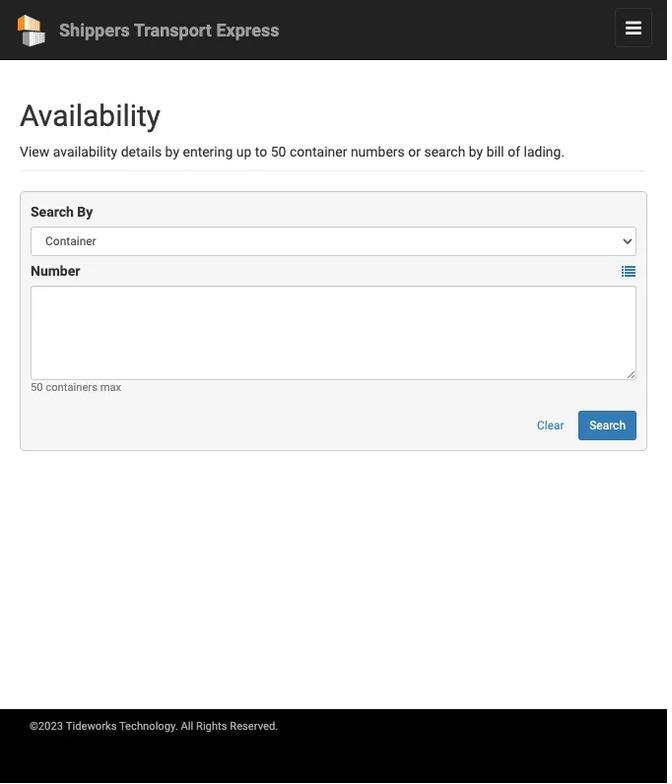 Task type: locate. For each thing, give the bounding box(es) containing it.
toggle navigation image
[[626, 22, 642, 36]]

1 horizontal spatial by
[[469, 144, 483, 160]]

by
[[165, 144, 179, 160], [469, 144, 483, 160]]

view
[[20, 144, 50, 160]]

1 horizontal spatial 50
[[271, 144, 286, 160]]

numbers
[[351, 144, 405, 160]]

0 horizontal spatial search
[[31, 204, 74, 220]]

50 left containers
[[31, 382, 43, 394]]

0 vertical spatial search
[[31, 204, 74, 220]]

availability
[[53, 144, 118, 160]]

50
[[271, 144, 286, 160], [31, 382, 43, 394]]

by right details
[[165, 144, 179, 160]]

0 horizontal spatial 50
[[31, 382, 43, 394]]

shippers transport express link
[[0, 10, 290, 59]]

container
[[290, 144, 348, 160]]

technology.
[[119, 721, 178, 734]]

search for search by
[[31, 204, 74, 220]]

0 horizontal spatial by
[[165, 144, 179, 160]]

1 vertical spatial 50
[[31, 382, 43, 394]]

availability
[[20, 99, 161, 133]]

search left by
[[31, 204, 74, 220]]

50 right "to"
[[271, 144, 286, 160]]

0 vertical spatial 50
[[271, 144, 286, 160]]

search right clear
[[590, 419, 626, 433]]

search button
[[579, 411, 637, 441]]

1 horizontal spatial search
[[590, 419, 626, 433]]

search
[[31, 204, 74, 220], [590, 419, 626, 433]]

by left bill at the right top of page
[[469, 144, 483, 160]]

details
[[121, 144, 162, 160]]

shippers
[[59, 20, 130, 40]]

search inside button
[[590, 419, 626, 433]]

shippers transport express
[[59, 20, 280, 40]]

1 vertical spatial search
[[590, 419, 626, 433]]

search for search
[[590, 419, 626, 433]]



Task type: vqa. For each thing, say whether or not it's contained in the screenshot.
All
yes



Task type: describe. For each thing, give the bounding box(es) containing it.
2 by from the left
[[469, 144, 483, 160]]

©2023 tideworks
[[30, 721, 117, 734]]

up
[[236, 144, 252, 160]]

by
[[77, 204, 93, 220]]

Number text field
[[31, 286, 637, 381]]

reserved.
[[230, 721, 278, 734]]

search
[[424, 144, 466, 160]]

50 containers max
[[31, 382, 121, 394]]

of
[[508, 144, 521, 160]]

show list image
[[622, 266, 636, 279]]

express
[[216, 20, 280, 40]]

all
[[181, 721, 193, 734]]

max
[[100, 382, 121, 394]]

©2023 tideworks technology. all rights reserved.
[[30, 721, 278, 734]]

view availability details by entering up to 50 container numbers or search by bill of lading.
[[20, 144, 565, 160]]

clear button
[[527, 411, 576, 441]]

bill
[[487, 144, 505, 160]]

to
[[255, 144, 267, 160]]

search by
[[31, 204, 93, 220]]

clear
[[537, 419, 565, 433]]

number
[[31, 263, 80, 279]]

entering
[[183, 144, 233, 160]]

lading.
[[524, 144, 565, 160]]

rights
[[196, 721, 227, 734]]

1 by from the left
[[165, 144, 179, 160]]

transport
[[134, 20, 212, 40]]

containers
[[46, 382, 98, 394]]

or
[[409, 144, 421, 160]]



